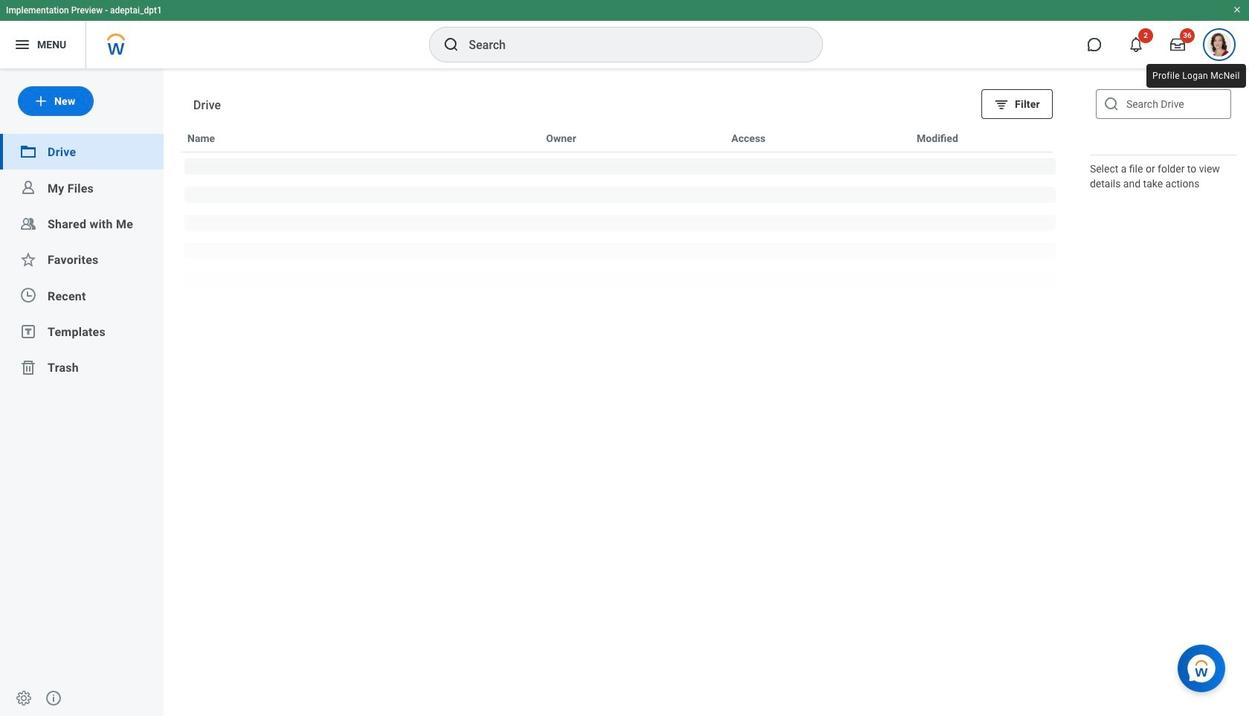 Task type: describe. For each thing, give the bounding box(es) containing it.
item list element
[[164, 68, 1071, 716]]

gear image
[[15, 690, 33, 707]]

plus image
[[33, 94, 48, 109]]

grid inside item list element
[[182, 123, 1056, 716]]

Search Workday  search field
[[469, 28, 792, 61]]

user image
[[19, 179, 37, 197]]

filter image
[[995, 97, 1010, 112]]

1 vertical spatial search image
[[1103, 95, 1121, 113]]



Task type: locate. For each thing, give the bounding box(es) containing it.
row
[[182, 123, 1053, 153]]

0 vertical spatial search image
[[442, 36, 460, 54]]

row inside grid
[[182, 123, 1053, 153]]

search drive field
[[1096, 89, 1232, 119]]

banner
[[0, 0, 1250, 68]]

folder open image
[[19, 143, 37, 161]]

profile logan mcneil image
[[1208, 33, 1232, 60]]

tooltip
[[1144, 61, 1250, 91]]

clock image
[[19, 287, 37, 305]]

close environment banner image
[[1233, 5, 1242, 14]]

grid
[[182, 123, 1056, 716]]

justify image
[[13, 36, 31, 54]]

star image
[[19, 251, 37, 269]]

inbox large image
[[1171, 37, 1186, 52]]

shared with me image
[[19, 215, 37, 233]]

search image
[[442, 36, 460, 54], [1103, 95, 1121, 113]]

1 horizontal spatial search image
[[1103, 95, 1121, 113]]

trash image
[[19, 359, 37, 377]]

info image
[[45, 690, 62, 707]]

notifications large image
[[1129, 37, 1144, 52]]

0 horizontal spatial search image
[[442, 36, 460, 54]]



Task type: vqa. For each thing, say whether or not it's contained in the screenshot.
the Sort
no



